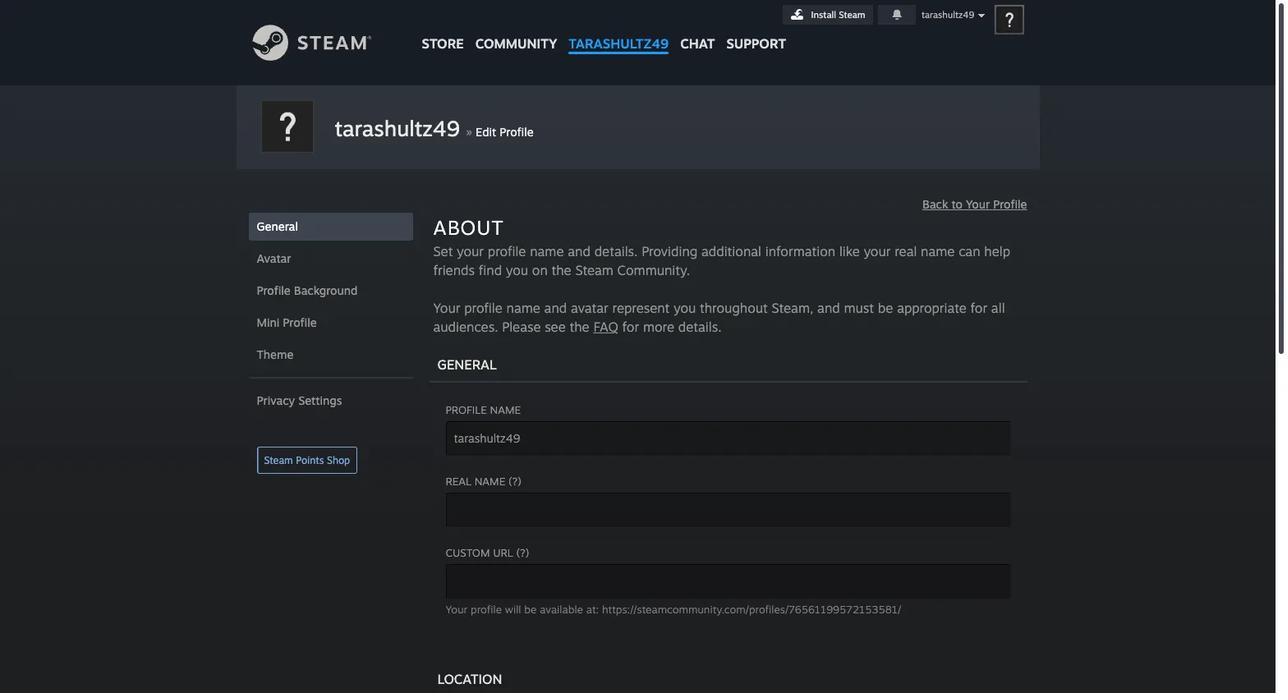 Task type: describe. For each thing, give the bounding box(es) containing it.
your for your profile will be available at: https://steamcommunity.com/profiles/76561199572153581/
[[446, 603, 468, 616]]

store
[[422, 35, 464, 52]]

edit
[[476, 125, 497, 139]]

profile background link
[[249, 277, 413, 305]]

at:
[[587, 603, 599, 616]]

1 vertical spatial tarashultz49
[[569, 35, 669, 52]]

chat link
[[675, 0, 721, 56]]

all
[[992, 300, 1006, 316]]

more
[[644, 319, 675, 335]]

2 horizontal spatial tarashultz49
[[922, 9, 975, 21]]

1 vertical spatial general
[[438, 357, 497, 373]]

support link
[[721, 0, 792, 56]]

must
[[844, 300, 875, 316]]

profile background
[[257, 284, 358, 298]]

support
[[727, 35, 787, 52]]

profile for will
[[471, 603, 502, 616]]

1 vertical spatial tarashultz49 link
[[335, 115, 460, 141]]

avatar
[[257, 252, 291, 265]]

url
[[493, 547, 513, 560]]

set your profile name and details. providing additional information like your real name can help friends find you on the steam community.
[[434, 243, 1011, 279]]

2 your from the left
[[864, 243, 891, 260]]

additional
[[702, 243, 762, 260]]

information
[[766, 243, 836, 260]]

points
[[296, 455, 324, 467]]

represent
[[613, 300, 670, 316]]

edit profile link
[[476, 125, 534, 139]]

community.
[[618, 262, 690, 279]]

profile down avatar
[[257, 284, 291, 298]]

settings
[[298, 394, 342, 408]]

throughout
[[700, 300, 768, 316]]

please
[[502, 319, 541, 335]]

install steam link
[[783, 5, 873, 25]]

0 horizontal spatial tarashultz49
[[335, 115, 460, 141]]

real
[[895, 243, 918, 260]]

shop
[[327, 455, 350, 467]]

back
[[923, 197, 949, 211]]

your for your profile name and avatar represent you throughout steam, and must be appropriate for all audiences. please see the
[[434, 300, 461, 316]]

the inside set your profile name and details. providing additional information like your real name can help friends find you on the steam community.
[[552, 262, 572, 279]]

privacy settings link
[[249, 387, 413, 415]]

0 vertical spatial steam
[[839, 9, 866, 21]]

community link
[[470, 0, 563, 60]]

theme link
[[249, 341, 413, 369]]

will
[[505, 603, 522, 616]]

to
[[952, 197, 963, 211]]

name up on
[[530, 243, 564, 260]]

general link
[[249, 213, 413, 241]]

1 vertical spatial be
[[525, 603, 537, 616]]

background
[[294, 284, 358, 298]]

faq link
[[594, 319, 619, 335]]

(?) for custom url (?)
[[517, 547, 530, 560]]

store link
[[416, 0, 470, 60]]

faq for more details.
[[594, 319, 722, 335]]



Task type: vqa. For each thing, say whether or not it's contained in the screenshot.
the Your profile name and avatar represent you throughout Steam, and must be appropriate for all audiences. Please see the
yes



Task type: locate. For each thing, give the bounding box(es) containing it.
0 horizontal spatial tarashultz49 link
[[335, 115, 460, 141]]

and
[[568, 243, 591, 260], [545, 300, 567, 316], [818, 300, 841, 316]]

your right to
[[966, 197, 991, 211]]

and up see
[[545, 300, 567, 316]]

set
[[434, 243, 453, 260]]

help
[[985, 243, 1011, 260]]

and left must
[[818, 300, 841, 316]]

custom
[[446, 547, 490, 560]]

1 vertical spatial (?)
[[517, 547, 530, 560]]

install
[[812, 9, 837, 21]]

you
[[506, 262, 529, 279], [674, 300, 696, 316]]

audiences.
[[434, 319, 499, 335]]

0 horizontal spatial details.
[[595, 243, 638, 260]]

0 vertical spatial tarashultz49
[[922, 9, 975, 21]]

0 vertical spatial details.
[[595, 243, 638, 260]]

be right will
[[525, 603, 537, 616]]

details.
[[595, 243, 638, 260], [679, 319, 722, 335]]

None text field
[[446, 422, 1011, 456]]

tarashultz49 link left » at left
[[335, 115, 460, 141]]

tarashultz49 » edit profile
[[335, 115, 534, 141]]

privacy settings
[[257, 394, 342, 408]]

profile
[[488, 243, 526, 260], [465, 300, 503, 316], [471, 603, 502, 616]]

0 vertical spatial be
[[878, 300, 894, 316]]

0 horizontal spatial steam
[[264, 455, 293, 467]]

0 horizontal spatial for
[[623, 319, 640, 335]]

the
[[552, 262, 572, 279], [570, 319, 590, 335]]

tarashultz49 link left chat
[[563, 0, 675, 60]]

name inside your profile name and avatar represent you throughout steam, and must be appropriate for all audiences. please see the
[[507, 300, 541, 316]]

details. up community.
[[595, 243, 638, 260]]

available
[[540, 603, 584, 616]]

general up avatar
[[257, 219, 298, 233]]

be
[[878, 300, 894, 316], [525, 603, 537, 616]]

1 vertical spatial for
[[623, 319, 640, 335]]

0 horizontal spatial general
[[257, 219, 298, 233]]

you left on
[[506, 262, 529, 279]]

profile up audiences.
[[465, 300, 503, 316]]

avatar link
[[249, 245, 413, 273]]

0 horizontal spatial your
[[457, 243, 484, 260]]

1 horizontal spatial details.
[[679, 319, 722, 335]]

the right on
[[552, 262, 572, 279]]

1 horizontal spatial your
[[864, 243, 891, 260]]

0 horizontal spatial and
[[545, 300, 567, 316]]

None text field
[[446, 493, 1011, 528], [446, 565, 1011, 599], [446, 493, 1011, 528], [446, 565, 1011, 599]]

avatar
[[571, 300, 609, 316]]

name for real
[[475, 475, 506, 488]]

0 vertical spatial the
[[552, 262, 572, 279]]

1 horizontal spatial be
[[878, 300, 894, 316]]

mini profile link
[[249, 309, 413, 337]]

2 vertical spatial profile
[[471, 603, 502, 616]]

theme
[[257, 348, 294, 362]]

0 horizontal spatial you
[[506, 262, 529, 279]]

your right like
[[864, 243, 891, 260]]

(?) for real name (?)
[[509, 475, 522, 488]]

be right must
[[878, 300, 894, 316]]

profile up 'find'
[[488, 243, 526, 260]]

0 vertical spatial name
[[490, 404, 521, 417]]

profile inside your profile name and avatar represent you throughout steam, and must be appropriate for all audiences. please see the
[[465, 300, 503, 316]]

1 vertical spatial you
[[674, 300, 696, 316]]

for inside your profile name and avatar represent you throughout steam, and must be appropriate for all audiences. please see the
[[971, 300, 988, 316]]

2 vertical spatial tarashultz49
[[335, 115, 460, 141]]

steam,
[[772, 300, 814, 316]]

»
[[466, 123, 473, 140]]

your profile will be available at: https://steamcommunity.com/profiles/76561199572153581/
[[446, 603, 902, 616]]

mini
[[257, 316, 280, 330]]

profile right edit
[[500, 125, 534, 139]]

back to your profile link
[[923, 197, 1028, 211]]

find
[[479, 262, 502, 279]]

2 horizontal spatial steam
[[839, 9, 866, 21]]

and up avatar on the left top of page
[[568, 243, 591, 260]]

the inside your profile name and avatar represent you throughout steam, and must be appropriate for all audiences. please see the
[[570, 319, 590, 335]]

1 vertical spatial profile
[[465, 300, 503, 316]]

name left can
[[921, 243, 955, 260]]

friends
[[434, 262, 475, 279]]

on
[[532, 262, 548, 279]]

profile
[[500, 125, 534, 139], [994, 197, 1028, 211], [257, 284, 291, 298], [283, 316, 317, 330], [446, 404, 487, 417]]

tarashultz49
[[922, 9, 975, 21], [569, 35, 669, 52], [335, 115, 460, 141]]

you up more
[[674, 300, 696, 316]]

1 horizontal spatial steam
[[576, 262, 614, 279]]

profile up help
[[994, 197, 1028, 211]]

see
[[545, 319, 566, 335]]

name right real
[[475, 475, 506, 488]]

1 horizontal spatial you
[[674, 300, 696, 316]]

your inside your profile name and avatar represent you throughout steam, and must be appropriate for all audiences. please see the
[[434, 300, 461, 316]]

0 vertical spatial you
[[506, 262, 529, 279]]

name up please
[[507, 300, 541, 316]]

your
[[966, 197, 991, 211], [434, 300, 461, 316], [446, 603, 468, 616]]

(?) right url
[[517, 547, 530, 560]]

be inside your profile name and avatar represent you throughout steam, and must be appropriate for all audiences. please see the
[[878, 300, 894, 316]]

name
[[490, 404, 521, 417], [475, 475, 506, 488]]

1 your from the left
[[457, 243, 484, 260]]

1 vertical spatial the
[[570, 319, 590, 335]]

0 vertical spatial tarashultz49 link
[[563, 0, 675, 60]]

steam right install
[[839, 9, 866, 21]]

your up audiences.
[[434, 300, 461, 316]]

profile up real
[[446, 404, 487, 417]]

0 vertical spatial general
[[257, 219, 298, 233]]

steam left points
[[264, 455, 293, 467]]

0 vertical spatial for
[[971, 300, 988, 316]]

custom url (?)
[[446, 547, 530, 560]]

steam points shop link
[[257, 447, 358, 474]]

and inside set your profile name and details. providing additional information like your real name can help friends find you on the steam community.
[[568, 243, 591, 260]]

0 vertical spatial profile
[[488, 243, 526, 260]]

details. down throughout
[[679, 319, 722, 335]]

your down about
[[457, 243, 484, 260]]

(?) right real
[[509, 475, 522, 488]]

name up 'real name (?)'
[[490, 404, 521, 417]]

your
[[457, 243, 484, 260], [864, 243, 891, 260]]

0 vertical spatial (?)
[[509, 475, 522, 488]]

2 horizontal spatial and
[[818, 300, 841, 316]]

for left all
[[971, 300, 988, 316]]

1 vertical spatial name
[[475, 475, 506, 488]]

steam inside set your profile name and details. providing additional information like your real name can help friends find you on the steam community.
[[576, 262, 614, 279]]

you inside set your profile name and details. providing additional information like your real name can help friends find you on the steam community.
[[506, 262, 529, 279]]

1 vertical spatial steam
[[576, 262, 614, 279]]

the down avatar on the left top of page
[[570, 319, 590, 335]]

back to your profile
[[923, 197, 1028, 211]]

profile left will
[[471, 603, 502, 616]]

0 horizontal spatial be
[[525, 603, 537, 616]]

general
[[257, 219, 298, 233], [438, 357, 497, 373]]

faq
[[594, 319, 619, 335]]

details. inside set your profile name and details. providing additional information like your real name can help friends find you on the steam community.
[[595, 243, 638, 260]]

1 horizontal spatial tarashultz49
[[569, 35, 669, 52]]

2 vertical spatial steam
[[264, 455, 293, 467]]

mini profile
[[257, 316, 317, 330]]

profile name
[[446, 404, 521, 417]]

community
[[476, 35, 558, 52]]

real name (?)
[[446, 475, 522, 488]]

profile right "mini"
[[283, 316, 317, 330]]

profile inside tarashultz49 » edit profile
[[500, 125, 534, 139]]

location
[[438, 671, 502, 688]]

name
[[530, 243, 564, 260], [921, 243, 955, 260], [507, 300, 541, 316]]

profile inside set your profile name and details. providing additional information like your real name can help friends find you on the steam community.
[[488, 243, 526, 260]]

1 horizontal spatial general
[[438, 357, 497, 373]]

https://steamcommunity.com/profiles/76561199572153581/
[[602, 603, 902, 616]]

appropriate
[[898, 300, 967, 316]]

profile inside "link"
[[283, 316, 317, 330]]

1 horizontal spatial tarashultz49 link
[[563, 0, 675, 60]]

for down represent
[[623, 319, 640, 335]]

name for profile
[[490, 404, 521, 417]]

steam up avatar on the left top of page
[[576, 262, 614, 279]]

providing
[[642, 243, 698, 260]]

1 vertical spatial your
[[434, 300, 461, 316]]

steam points shop
[[264, 455, 350, 467]]

like
[[840, 243, 860, 260]]

tarashultz49 link
[[563, 0, 675, 60], [335, 115, 460, 141]]

1 horizontal spatial for
[[971, 300, 988, 316]]

can
[[959, 243, 981, 260]]

for
[[971, 300, 988, 316], [623, 319, 640, 335]]

install steam
[[812, 9, 866, 21]]

2 vertical spatial your
[[446, 603, 468, 616]]

about
[[434, 215, 504, 240]]

steam
[[839, 9, 866, 21], [576, 262, 614, 279], [264, 455, 293, 467]]

1 horizontal spatial and
[[568, 243, 591, 260]]

real
[[446, 475, 472, 488]]

(?)
[[509, 475, 522, 488], [517, 547, 530, 560]]

your profile name and avatar represent you throughout steam, and must be appropriate for all audiences. please see the
[[434, 300, 1006, 335]]

your left will
[[446, 603, 468, 616]]

privacy
[[257, 394, 295, 408]]

you inside your profile name and avatar represent you throughout steam, and must be appropriate for all audiences. please see the
[[674, 300, 696, 316]]

0 vertical spatial your
[[966, 197, 991, 211]]

general down audiences.
[[438, 357, 497, 373]]

chat
[[681, 35, 715, 52]]

1 vertical spatial details.
[[679, 319, 722, 335]]

profile for name
[[465, 300, 503, 316]]



